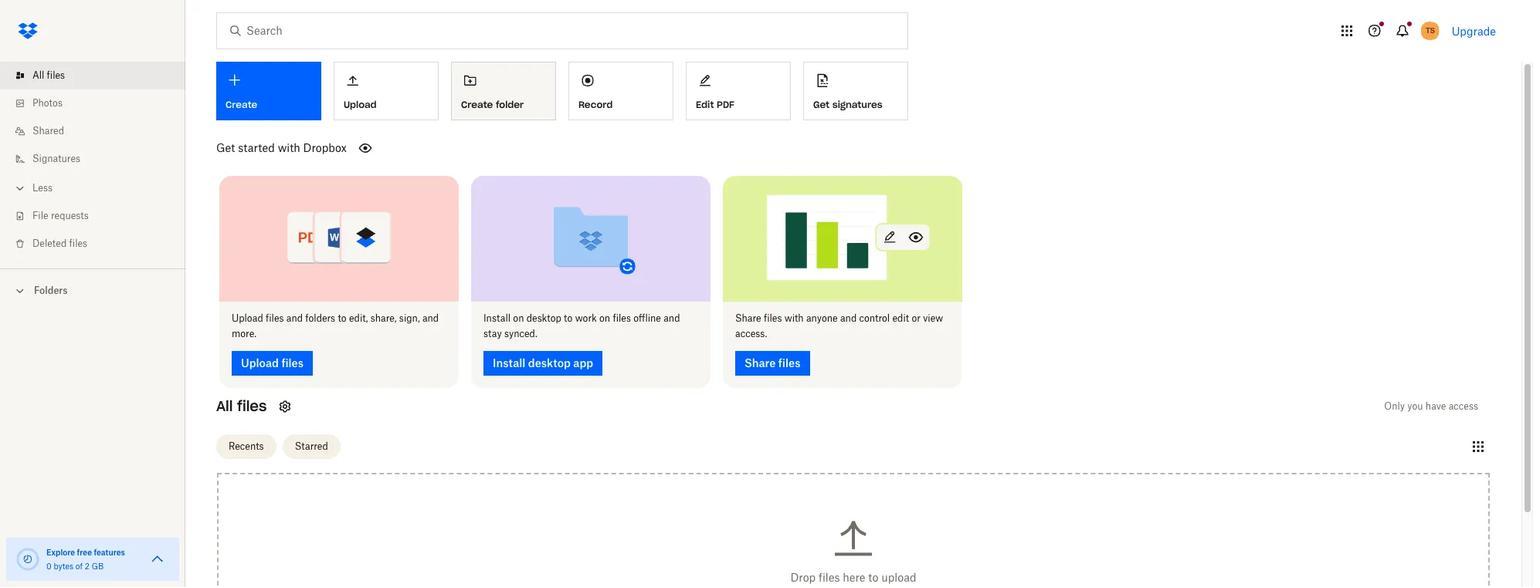 Task type: vqa. For each thing, say whether or not it's contained in the screenshot.
Sign in button
no



Task type: locate. For each thing, give the bounding box(es) containing it.
share,
[[371, 313, 397, 324]]

0 horizontal spatial all
[[32, 70, 44, 81]]

ts
[[1426, 25, 1435, 36]]

1 vertical spatial with
[[785, 313, 804, 324]]

ts button
[[1418, 19, 1443, 43]]

file requests
[[32, 210, 89, 222]]

upload inside upload files and folders to edit, share, sign, and more.
[[232, 313, 263, 324]]

2 horizontal spatial to
[[869, 572, 879, 585]]

install on desktop to work on files offline and stay synced.
[[484, 313, 680, 340]]

0 horizontal spatial to
[[338, 313, 347, 324]]

1 vertical spatial share
[[745, 357, 776, 370]]

files up folder settings image at the left
[[282, 357, 304, 370]]

signatures
[[833, 99, 883, 110]]

folders
[[34, 285, 68, 297]]

1 horizontal spatial on
[[600, 313, 610, 324]]

desktop up synced.
[[527, 313, 562, 324]]

1 vertical spatial install
[[493, 357, 526, 370]]

and left 'folders'
[[286, 313, 303, 324]]

0 vertical spatial desktop
[[527, 313, 562, 324]]

all up photos
[[32, 70, 44, 81]]

install down synced.
[[493, 357, 526, 370]]

upload for upload
[[344, 99, 377, 110]]

files inside list item
[[47, 70, 65, 81]]

on up synced.
[[513, 313, 524, 324]]

files inside upload files and folders to edit, share, sign, and more.
[[266, 313, 284, 324]]

0 horizontal spatial on
[[513, 313, 524, 324]]

to
[[338, 313, 347, 324], [564, 313, 573, 324], [869, 572, 879, 585]]

to right here
[[869, 572, 879, 585]]

0 vertical spatial share
[[735, 313, 761, 324]]

2 and from the left
[[423, 313, 439, 324]]

to inside install on desktop to work on files offline and stay synced.
[[564, 313, 573, 324]]

with
[[278, 141, 300, 155], [785, 313, 804, 324]]

get started with dropbox
[[216, 141, 347, 155]]

create
[[461, 99, 493, 110], [226, 99, 257, 110]]

1 horizontal spatial all
[[216, 398, 233, 415]]

have
[[1426, 401, 1447, 412]]

0 horizontal spatial create
[[226, 99, 257, 110]]

to left work at the bottom of page
[[564, 313, 573, 324]]

upload
[[344, 99, 377, 110], [232, 313, 263, 324], [241, 357, 279, 370]]

share inside button
[[745, 357, 776, 370]]

quota usage element
[[15, 548, 40, 572]]

edit,
[[349, 313, 368, 324]]

deleted
[[32, 238, 67, 250]]

with inside share files with anyone and control edit or view access.
[[785, 313, 804, 324]]

list containing all files
[[0, 53, 185, 269]]

create folder
[[461, 99, 524, 110]]

upload up more.
[[232, 313, 263, 324]]

drop
[[791, 572, 816, 585]]

access
[[1449, 401, 1479, 412]]

desktop inside install on desktop to work on files offline and stay synced.
[[527, 313, 562, 324]]

access.
[[735, 328, 767, 340]]

get signatures
[[813, 99, 883, 110]]

install up stay
[[484, 313, 511, 324]]

share files
[[745, 357, 801, 370]]

files
[[47, 70, 65, 81], [69, 238, 87, 250], [266, 313, 284, 324], [613, 313, 631, 324], [764, 313, 782, 324], [282, 357, 304, 370], [779, 357, 801, 370], [237, 398, 267, 415], [819, 572, 840, 585]]

list
[[0, 53, 185, 269]]

all
[[32, 70, 44, 81], [216, 398, 233, 415]]

upload down more.
[[241, 357, 279, 370]]

all files
[[32, 70, 65, 81], [216, 398, 267, 415]]

bytes
[[54, 562, 73, 572]]

share for share files
[[745, 357, 776, 370]]

upload button
[[334, 62, 439, 121]]

desktop
[[527, 313, 562, 324], [528, 357, 571, 370]]

install
[[484, 313, 511, 324], [493, 357, 526, 370]]

create inside button
[[461, 99, 493, 110]]

all up 'recents' at the bottom left of page
[[216, 398, 233, 415]]

0 vertical spatial upload
[[344, 99, 377, 110]]

4 and from the left
[[840, 313, 857, 324]]

starred button
[[282, 435, 341, 460]]

drop files here to upload
[[791, 572, 917, 585]]

to left edit,
[[338, 313, 347, 324]]

get signatures button
[[803, 62, 909, 121]]

0
[[46, 562, 52, 572]]

get left started
[[216, 141, 235, 155]]

deleted files
[[32, 238, 87, 250]]

create left folder
[[461, 99, 493, 110]]

and
[[286, 313, 303, 324], [423, 313, 439, 324], [664, 313, 680, 324], [840, 313, 857, 324]]

anyone
[[806, 313, 838, 324]]

1 horizontal spatial get
[[813, 99, 830, 110]]

all files up photos
[[32, 70, 65, 81]]

2 vertical spatial upload
[[241, 357, 279, 370]]

1 horizontal spatial with
[[785, 313, 804, 324]]

photos link
[[12, 90, 185, 117]]

upload for upload files and folders to edit, share, sign, and more.
[[232, 313, 263, 324]]

on right work at the bottom of page
[[600, 313, 610, 324]]

1 horizontal spatial all files
[[216, 398, 267, 415]]

get inside button
[[813, 99, 830, 110]]

folders
[[305, 313, 335, 324]]

and inside install on desktop to work on files offline and stay synced.
[[664, 313, 680, 324]]

share
[[735, 313, 761, 324], [745, 357, 776, 370]]

1 vertical spatial upload
[[232, 313, 263, 324]]

and right the sign,
[[423, 313, 439, 324]]

upload for upload files
[[241, 357, 279, 370]]

1 vertical spatial all files
[[216, 398, 267, 415]]

file
[[32, 210, 48, 222]]

upload files button
[[232, 351, 313, 376]]

to for drop files here to upload
[[869, 572, 879, 585]]

edit
[[893, 313, 909, 324]]

upload up dropbox in the top left of the page
[[344, 99, 377, 110]]

1 horizontal spatial create
[[461, 99, 493, 110]]

2 on from the left
[[600, 313, 610, 324]]

with right started
[[278, 141, 300, 155]]

0 vertical spatial with
[[278, 141, 300, 155]]

0 vertical spatial install
[[484, 313, 511, 324]]

stay
[[484, 328, 502, 340]]

install inside button
[[493, 357, 526, 370]]

edit pdf button
[[686, 62, 791, 121]]

deleted files link
[[12, 230, 185, 258]]

view
[[923, 313, 943, 324]]

0 vertical spatial all
[[32, 70, 44, 81]]

desktop left app
[[528, 357, 571, 370]]

with left 'anyone'
[[785, 313, 804, 324]]

1 vertical spatial desktop
[[528, 357, 571, 370]]

install inside install on desktop to work on files offline and stay synced.
[[484, 313, 511, 324]]

create for create folder
[[461, 99, 493, 110]]

files right the deleted
[[69, 238, 87, 250]]

files down share files with anyone and control edit or view access.
[[779, 357, 801, 370]]

files up upload files
[[266, 313, 284, 324]]

recents button
[[216, 435, 276, 460]]

all files up 'recents' at the bottom left of page
[[216, 398, 267, 415]]

upload inside "button"
[[241, 357, 279, 370]]

1 horizontal spatial to
[[564, 313, 573, 324]]

shared link
[[12, 117, 185, 145]]

all files inside all files link
[[32, 70, 65, 81]]

0 horizontal spatial all files
[[32, 70, 65, 81]]

0 vertical spatial all files
[[32, 70, 65, 81]]

share for share files with anyone and control edit or view access.
[[735, 313, 761, 324]]

files left offline
[[613, 313, 631, 324]]

signatures
[[32, 153, 80, 165]]

files up photos
[[47, 70, 65, 81]]

share down access.
[[745, 357, 776, 370]]

desktop inside button
[[528, 357, 571, 370]]

create up started
[[226, 99, 257, 110]]

1 vertical spatial get
[[216, 141, 235, 155]]

files up access.
[[764, 313, 782, 324]]

share files with anyone and control edit or view access.
[[735, 313, 943, 340]]

and left control
[[840, 313, 857, 324]]

more.
[[232, 328, 257, 340]]

and right offline
[[664, 313, 680, 324]]

0 vertical spatial get
[[813, 99, 830, 110]]

install for install on desktop to work on files offline and stay synced.
[[484, 313, 511, 324]]

0 horizontal spatial with
[[278, 141, 300, 155]]

on
[[513, 313, 524, 324], [600, 313, 610, 324]]

get left the signatures
[[813, 99, 830, 110]]

create inside popup button
[[226, 99, 257, 110]]

get
[[813, 99, 830, 110], [216, 141, 235, 155]]

upload inside popup button
[[344, 99, 377, 110]]

share inside share files with anyone and control edit or view access.
[[735, 313, 761, 324]]

3 and from the left
[[664, 313, 680, 324]]

0 horizontal spatial get
[[216, 141, 235, 155]]

edit pdf
[[696, 99, 735, 110]]

all inside list item
[[32, 70, 44, 81]]

folder
[[496, 99, 524, 110]]

share up access.
[[735, 313, 761, 324]]



Task type: describe. For each thing, give the bounding box(es) containing it.
or
[[912, 313, 921, 324]]

upgrade
[[1452, 24, 1496, 37]]

recents
[[229, 441, 264, 453]]

starred
[[295, 441, 328, 453]]

work
[[575, 313, 597, 324]]

started
[[238, 141, 275, 155]]

folders button
[[0, 279, 185, 302]]

explore free features 0 bytes of 2 gb
[[46, 549, 125, 572]]

install desktop app
[[493, 357, 593, 370]]

1 on from the left
[[513, 313, 524, 324]]

install for install desktop app
[[493, 357, 526, 370]]

folder settings image
[[276, 398, 295, 416]]

with for started
[[278, 141, 300, 155]]

explore
[[46, 549, 75, 558]]

create folder button
[[451, 62, 556, 121]]

record button
[[569, 62, 674, 121]]

file requests link
[[12, 202, 185, 230]]

all files list item
[[0, 62, 185, 90]]

files inside install on desktop to work on files offline and stay synced.
[[613, 313, 631, 324]]

here
[[843, 572, 866, 585]]

gb
[[92, 562, 104, 572]]

you
[[1408, 401, 1424, 412]]

synced.
[[504, 328, 538, 340]]

of
[[76, 562, 83, 572]]

upgrade link
[[1452, 24, 1496, 37]]

less
[[32, 182, 53, 194]]

files inside button
[[779, 357, 801, 370]]

less image
[[12, 181, 28, 196]]

control
[[859, 313, 890, 324]]

to for install on desktop to work on files offline and stay synced.
[[564, 313, 573, 324]]

record
[[579, 99, 613, 110]]

1 vertical spatial all
[[216, 398, 233, 415]]

signatures link
[[12, 145, 185, 173]]

only
[[1385, 401, 1405, 412]]

to inside upload files and folders to edit, share, sign, and more.
[[338, 313, 347, 324]]

only you have access
[[1385, 401, 1479, 412]]

sign,
[[399, 313, 420, 324]]

install desktop app button
[[484, 351, 603, 376]]

shared
[[32, 125, 64, 137]]

upload files and folders to edit, share, sign, and more.
[[232, 313, 439, 340]]

upload
[[882, 572, 917, 585]]

dropbox image
[[12, 15, 43, 46]]

offline
[[634, 313, 661, 324]]

get for get started with dropbox
[[216, 141, 235, 155]]

2
[[85, 562, 90, 572]]

Search in folder "Dropbox" text field
[[246, 22, 876, 39]]

share files button
[[735, 351, 810, 376]]

files left here
[[819, 572, 840, 585]]

create for create
[[226, 99, 257, 110]]

upload files
[[241, 357, 304, 370]]

get for get signatures
[[813, 99, 830, 110]]

all files link
[[12, 62, 185, 90]]

pdf
[[717, 99, 735, 110]]

features
[[94, 549, 125, 558]]

edit
[[696, 99, 714, 110]]

create button
[[216, 62, 321, 121]]

files left folder settings image at the left
[[237, 398, 267, 415]]

1 and from the left
[[286, 313, 303, 324]]

files inside share files with anyone and control edit or view access.
[[764, 313, 782, 324]]

free
[[77, 549, 92, 558]]

with for files
[[785, 313, 804, 324]]

photos
[[32, 97, 63, 109]]

and inside share files with anyone and control edit or view access.
[[840, 313, 857, 324]]

dropbox
[[303, 141, 347, 155]]

files inside "button"
[[282, 357, 304, 370]]

requests
[[51, 210, 89, 222]]

app
[[573, 357, 593, 370]]



